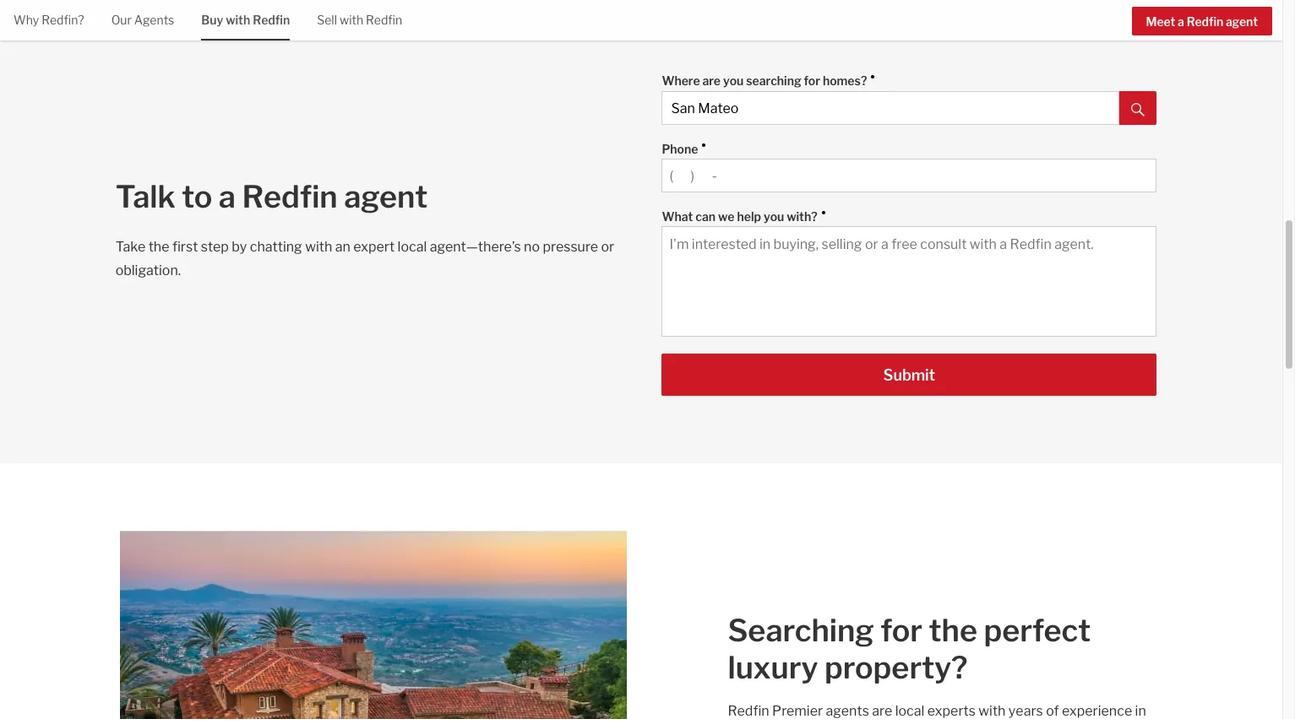 Task type: locate. For each thing, give the bounding box(es) containing it.
the
[[148, 239, 169, 255], [929, 612, 977, 650]]

1 vertical spatial are
[[872, 704, 892, 720]]

with left an
[[305, 239, 332, 255]]

local left experts
[[895, 704, 924, 720]]

for
[[804, 74, 820, 88], [880, 612, 923, 650]]

0 vertical spatial you
[[723, 74, 744, 88]]

agents
[[826, 704, 869, 720]]

1 horizontal spatial are
[[872, 704, 892, 720]]

submit
[[883, 367, 935, 385]]

to
[[182, 179, 212, 216]]

searching for the perfect luxury property?
[[728, 612, 1091, 687]]

sell with redfin link
[[317, 0, 402, 39]]

talk
[[115, 179, 175, 216]]

a right meet on the top of the page
[[1178, 14, 1184, 29]]

you
[[723, 74, 744, 88], [764, 210, 784, 224]]

redfin for buy with redfin
[[253, 13, 290, 27]]

1 vertical spatial agent
[[344, 179, 428, 216]]

local
[[398, 239, 427, 255], [895, 704, 924, 720]]

redfin inside "link"
[[366, 13, 402, 27]]

enter your phone number field. required field. element
[[662, 134, 1148, 159]]

redfin left sell
[[253, 13, 290, 27]]

our agents link
[[111, 0, 174, 39]]

1 horizontal spatial for
[[880, 612, 923, 650]]

buy with redfin
[[201, 13, 290, 27]]

phone
[[662, 142, 698, 157]]

searching
[[728, 612, 874, 650]]

0 horizontal spatial for
[[804, 74, 820, 88]]

property?
[[824, 650, 968, 687]]

1 vertical spatial local
[[895, 704, 924, 720]]

are
[[702, 74, 721, 88], [872, 704, 892, 720]]

the up obligation.
[[148, 239, 169, 255]]

redfin
[[253, 13, 290, 27], [366, 13, 402, 27], [1187, 14, 1223, 29], [242, 179, 338, 216], [728, 704, 769, 720]]

you right 'help'
[[764, 210, 784, 224]]

with
[[226, 13, 250, 27], [340, 13, 363, 27], [305, 239, 332, 255], [979, 704, 1006, 720]]

where are you searching for homes?
[[662, 74, 867, 88]]

0 vertical spatial the
[[148, 239, 169, 255]]

0 horizontal spatial agent
[[344, 179, 428, 216]]

1 vertical spatial you
[[764, 210, 784, 224]]

step
[[201, 239, 229, 255]]

a right to
[[219, 179, 236, 216]]

agent right meet on the top of the page
[[1226, 14, 1258, 29]]

0 horizontal spatial the
[[148, 239, 169, 255]]

0 vertical spatial a
[[1178, 14, 1184, 29]]

a inside "button"
[[1178, 14, 1184, 29]]

no
[[524, 239, 540, 255]]

redfin up chatting
[[242, 179, 338, 216]]

0 horizontal spatial are
[[702, 74, 721, 88]]

1 horizontal spatial a
[[1178, 14, 1184, 29]]

redfin right sell
[[366, 13, 402, 27]]

0 horizontal spatial a
[[219, 179, 236, 216]]

the inside searching for the perfect luxury property?
[[929, 612, 977, 650]]

we
[[718, 210, 735, 224]]

buy
[[201, 13, 223, 27]]

agent
[[1226, 14, 1258, 29], [344, 179, 428, 216]]

where
[[662, 74, 700, 88]]

redfin?
[[42, 13, 84, 27]]

you left searching
[[723, 74, 744, 88]]

0 vertical spatial local
[[398, 239, 427, 255]]

local right expert
[[398, 239, 427, 255]]

what can we help you with?
[[662, 210, 817, 224]]

agent—there's
[[430, 239, 521, 255]]

search field element
[[662, 65, 1157, 125]]

help
[[737, 210, 761, 224]]

are right where
[[702, 74, 721, 88]]

1 horizontal spatial you
[[764, 210, 784, 224]]

with right sell
[[340, 13, 363, 27]]

a
[[1178, 14, 1184, 29], [219, 179, 236, 216]]

for inside searching for the perfect luxury property?
[[880, 612, 923, 650]]

pressure
[[543, 239, 598, 255]]

the up experts
[[929, 612, 977, 650]]

an
[[335, 239, 350, 255]]

enter your message field. required field. element
[[662, 201, 1148, 227]]

1 horizontal spatial the
[[929, 612, 977, 650]]

agent up expert
[[344, 179, 428, 216]]

1 horizontal spatial agent
[[1226, 14, 1258, 29]]

agents
[[134, 13, 174, 27]]

0 horizontal spatial you
[[723, 74, 744, 88]]

can
[[695, 210, 716, 224]]

redfin inside "button"
[[1187, 14, 1223, 29]]

1 vertical spatial for
[[880, 612, 923, 650]]

1 horizontal spatial local
[[895, 704, 924, 720]]

redfin left premier
[[728, 704, 769, 720]]

Enter your phone number field telephone field
[[669, 168, 1149, 184]]

luxury
[[728, 650, 818, 687]]

redfin premier agents are local experts with years of experience in
[[728, 704, 1166, 720]]

in
[[1135, 704, 1146, 720]]

buy with redfin link
[[201, 0, 290, 39]]

homes?
[[823, 74, 867, 88]]

why redfin?
[[14, 13, 84, 27]]

0 horizontal spatial local
[[398, 239, 427, 255]]

are right agents
[[872, 704, 892, 720]]

0 vertical spatial are
[[702, 74, 721, 88]]

0 vertical spatial for
[[804, 74, 820, 88]]

talk to a redfin agent
[[115, 179, 428, 216]]

redfin for meet a redfin agent
[[1187, 14, 1223, 29]]

with left years
[[979, 704, 1006, 720]]

redfin for sell with redfin
[[366, 13, 402, 27]]

redfin right meet on the top of the page
[[1187, 14, 1223, 29]]

you inside "search field" element
[[723, 74, 744, 88]]

for inside "search field" element
[[804, 74, 820, 88]]

1 vertical spatial the
[[929, 612, 977, 650]]

by
[[232, 239, 247, 255]]

0 vertical spatial agent
[[1226, 14, 1258, 29]]

the inside take the first step by chatting with an expert local agent—there's no pressure or obligation.
[[148, 239, 169, 255]]

of
[[1046, 704, 1059, 720]]



Task type: vqa. For each thing, say whether or not it's contained in the screenshot.
FEATURE element
no



Task type: describe. For each thing, give the bounding box(es) containing it.
meet a redfin agent
[[1146, 14, 1258, 29]]

agent inside "button"
[[1226, 14, 1258, 29]]

with right buy
[[226, 13, 250, 27]]

years
[[1009, 704, 1043, 720]]

why
[[14, 13, 39, 27]]

premier
[[772, 704, 823, 720]]

obligation.
[[115, 263, 181, 279]]

chatting
[[250, 239, 302, 255]]

why redfin? link
[[14, 0, 84, 39]]

submit search image
[[1131, 103, 1145, 116]]

1 vertical spatial a
[[219, 179, 236, 216]]

first
[[172, 239, 198, 255]]

with?
[[787, 210, 817, 224]]

experience
[[1062, 704, 1132, 720]]

redfin inside redfin premier agents are local experts with years of experience in
[[728, 704, 769, 720]]

searching
[[746, 74, 801, 88]]

local inside redfin premier agents are local experts with years of experience in
[[895, 704, 924, 720]]

take
[[115, 239, 145, 255]]

our agents
[[111, 13, 174, 27]]

meet a redfin agent button
[[1132, 7, 1272, 35]]

with inside "link"
[[340, 13, 363, 27]]

with inside take the first step by chatting with an expert local agent—there's no pressure or obligation.
[[305, 239, 332, 255]]

City, Address, ZIP search field
[[662, 92, 1119, 125]]

Enter your message field text field
[[669, 236, 1149, 329]]

are inside "search field" element
[[702, 74, 721, 88]]

sell
[[317, 13, 337, 27]]

expert
[[353, 239, 395, 255]]

or
[[601, 239, 614, 255]]

local inside take the first step by chatting with an expert local agent—there's no pressure or obligation.
[[398, 239, 427, 255]]

with inside redfin premier agents are local experts with years of experience in
[[979, 704, 1006, 720]]

experts
[[927, 704, 976, 720]]

take the first step by chatting with an expert local agent—there's no pressure or obligation.
[[115, 239, 614, 279]]

are inside redfin premier agents are local experts with years of experience in
[[872, 704, 892, 720]]

submit button
[[662, 354, 1157, 397]]

aerial photograph of a redfin premier home image
[[120, 532, 627, 720]]

our
[[111, 13, 132, 27]]

what
[[662, 210, 693, 224]]

sell with redfin
[[317, 13, 402, 27]]

perfect
[[984, 612, 1091, 650]]

meet
[[1146, 14, 1175, 29]]



